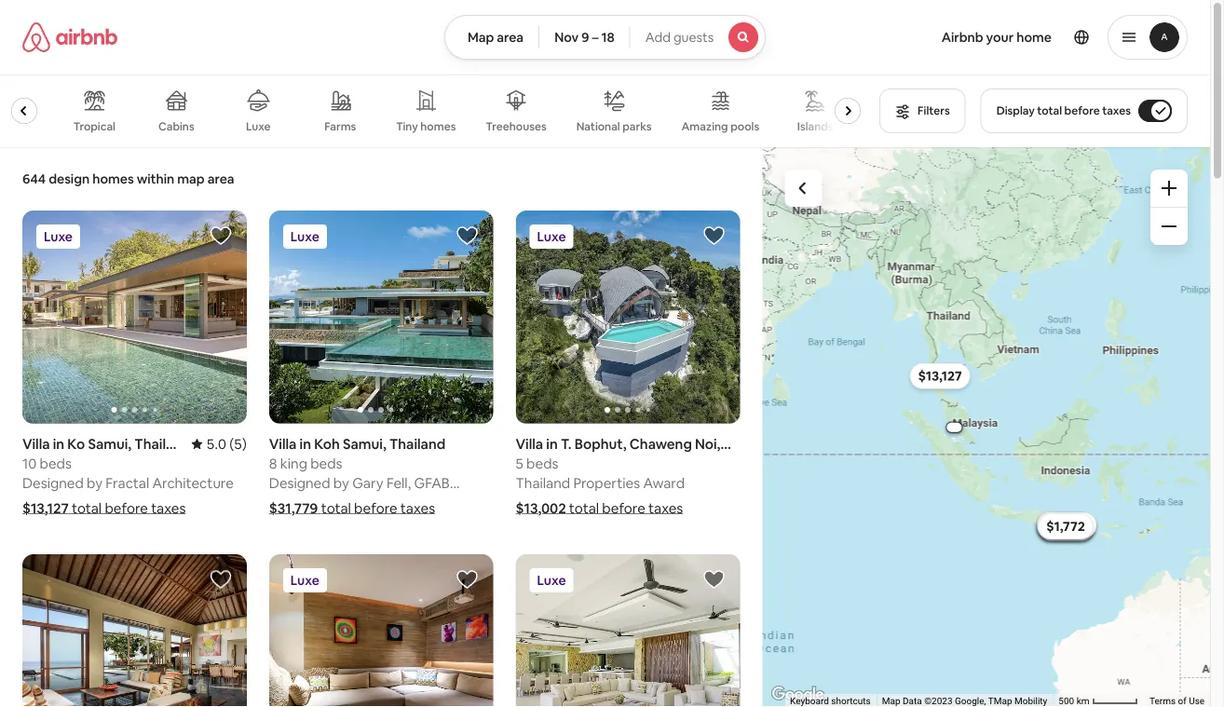 Task type: describe. For each thing, give the bounding box(es) containing it.
$4,480
[[1045, 517, 1088, 534]]

architecture
[[152, 474, 234, 492]]

$13,127 inside 10 beds designed by fractal architecture $13,127 total before taxes
[[22, 499, 69, 517]]

pools
[[731, 119, 759, 134]]

villa
[[269, 434, 297, 453]]

before inside display total before taxes button
[[1065, 103, 1100, 118]]

$1,772 button
[[1038, 513, 1093, 540]]

map area
[[468, 29, 524, 46]]

amazing pools
[[682, 119, 759, 134]]

terms
[[1150, 696, 1176, 707]]

of
[[1178, 696, 1187, 707]]

map for map data ©2023 google, tmap mobility
[[882, 696, 900, 707]]

0 horizontal spatial homes
[[92, 170, 134, 187]]

5.0 out of 5 average rating,  5 reviews image
[[192, 434, 247, 453]]

group containing national parks
[[0, 75, 868, 147]]

gary
[[352, 474, 383, 492]]

$1,369
[[1045, 518, 1086, 535]]

filters
[[918, 103, 950, 118]]

add
[[645, 29, 671, 46]]

mobility
[[1014, 696, 1047, 707]]

$4,480 button
[[1037, 512, 1096, 538]]

home
[[1017, 29, 1052, 46]]

beds for 5
[[526, 454, 558, 472]]

map area button
[[444, 15, 540, 60]]

national parks
[[576, 119, 652, 133]]

$1,779 button
[[1038, 513, 1094, 539]]

properties
[[573, 474, 640, 492]]

add guests
[[645, 29, 714, 46]]

by inside villa in koh samui, thailand 8 king beds designed by gary fell, gfab architects
[[333, 474, 349, 492]]

before inside 10 beds designed by fractal architecture $13,127 total before taxes
[[105, 499, 148, 517]]

$31,779
[[269, 499, 318, 517]]

google,
[[955, 696, 986, 707]]

amazing
[[682, 119, 728, 134]]

©2023
[[924, 696, 953, 707]]

your
[[986, 29, 1014, 46]]

use
[[1189, 696, 1205, 707]]

nov 9 – 18
[[554, 29, 615, 46]]

map for map area
[[468, 29, 494, 46]]

$3,193 button
[[1038, 515, 1094, 541]]

google image
[[767, 683, 829, 707]]

$911
[[1053, 517, 1080, 534]]

national
[[576, 119, 620, 133]]

before down gary
[[354, 499, 397, 517]]

$1,875 button
[[1038, 514, 1094, 540]]

$13,127 button
[[910, 363, 970, 389]]

nov
[[554, 29, 579, 46]]

$2,272 button
[[1037, 514, 1095, 540]]

guests
[[674, 29, 714, 46]]

none search field containing map area
[[444, 15, 766, 60]]

airbnb your home
[[942, 29, 1052, 46]]

area inside button
[[497, 29, 524, 46]]

in
[[300, 434, 311, 453]]

add to wishlist: villa in t. bophut, chaweng noi, koh samui, thailand image
[[703, 225, 725, 247]]

gfab
[[414, 474, 450, 492]]

$1,779
[[1046, 518, 1085, 535]]

total inside 5 beds thailand properties award $13,002 total before taxes
[[569, 499, 599, 517]]

terms of use
[[1150, 696, 1205, 707]]

644 design homes within map area
[[22, 170, 234, 187]]

display total before taxes
[[997, 103, 1131, 118]]

5.0 (5)
[[206, 434, 247, 453]]

10
[[22, 454, 37, 472]]

add to wishlist: villa in kuta selatan, indonesia image
[[209, 568, 232, 590]]

design
[[49, 170, 90, 187]]

$1,772
[[1046, 518, 1085, 535]]

5
[[516, 454, 523, 472]]

taxes inside 5 beds thailand properties award $13,002 total before taxes
[[648, 499, 683, 517]]

total inside 10 beds designed by fractal architecture $13,127 total before taxes
[[72, 499, 102, 517]]

fell,
[[387, 474, 411, 492]]

10 beds designed by fractal architecture $13,127 total before taxes
[[22, 454, 234, 517]]

tropical
[[73, 119, 115, 134]]

designed inside 10 beds designed by fractal architecture $13,127 total before taxes
[[22, 474, 84, 492]]

add guests button
[[630, 15, 766, 60]]

1 vertical spatial area
[[207, 170, 234, 187]]

add to wishlist: villa in ko samui, thailand image
[[209, 225, 232, 247]]

500
[[1059, 696, 1074, 707]]

add to wishlist: villa in koh samui, thailand image
[[456, 225, 478, 247]]

before inside 5 beds thailand properties award $13,002 total before taxes
[[602, 499, 645, 517]]

data
[[903, 696, 922, 707]]

king
[[280, 454, 307, 472]]

$3,193
[[1047, 520, 1086, 536]]

$13,127 inside button
[[918, 368, 962, 384]]

designed inside villa in koh samui, thailand 8 king beds designed by gary fell, gfab architects
[[269, 474, 330, 492]]

taxes inside button
[[1102, 103, 1131, 118]]

beds inside villa in koh samui, thailand 8 king beds designed by gary fell, gfab architects
[[310, 454, 342, 472]]

keyboard
[[790, 696, 829, 707]]

18
[[601, 29, 615, 46]]

$911 button
[[1045, 512, 1088, 539]]

8
[[269, 454, 277, 472]]

keyboard shortcuts
[[790, 696, 871, 707]]

map
[[177, 170, 205, 187]]



Task type: locate. For each thing, give the bounding box(es) containing it.
tiny
[[396, 119, 418, 134]]

airbnb
[[942, 29, 983, 46]]

km
[[1077, 696, 1089, 707]]

$13,002
[[516, 499, 566, 517]]

0 horizontal spatial area
[[207, 170, 234, 187]]

profile element
[[788, 0, 1188, 75]]

shortcuts
[[831, 696, 871, 707]]

map left nov
[[468, 29, 494, 46]]

0 horizontal spatial designed
[[22, 474, 84, 492]]

$1,369 button
[[1037, 513, 1094, 540]]

by inside 10 beds designed by fractal architecture $13,127 total before taxes
[[87, 474, 103, 492]]

tmap
[[988, 696, 1012, 707]]

map data ©2023 google, tmap mobility
[[882, 696, 1047, 707]]

total inside button
[[1037, 103, 1062, 118]]

$1,875
[[1046, 518, 1085, 535]]

beds right 10
[[40, 454, 72, 472]]

$1,797 button
[[1038, 513, 1093, 539]]

1 vertical spatial thailand
[[516, 474, 570, 492]]

google map
showing 33 stays. region
[[762, 147, 1211, 707]]

1 by from the left
[[87, 474, 103, 492]]

1 horizontal spatial map
[[882, 696, 900, 707]]

airbnb your home link
[[930, 18, 1063, 57]]

1 horizontal spatial thailand
[[516, 474, 570, 492]]

by left gary
[[333, 474, 349, 492]]

1 beds from the left
[[40, 454, 72, 472]]

farms
[[324, 119, 356, 134]]

thailand up gfab
[[389, 434, 445, 453]]

thailand
[[389, 434, 445, 453], [516, 474, 570, 492]]

fractal
[[106, 474, 149, 492]]

designed down 10
[[22, 474, 84, 492]]

homes right tiny
[[420, 119, 456, 134]]

beds for 10
[[40, 454, 72, 472]]

luxe
[[246, 119, 271, 134]]

cabins
[[158, 119, 194, 134]]

1 horizontal spatial designed
[[269, 474, 330, 492]]

1 horizontal spatial add to wishlist: villa in koh samui, thailand image
[[703, 568, 725, 590]]

0 horizontal spatial beds
[[40, 454, 72, 472]]

0 vertical spatial homes
[[420, 119, 456, 134]]

nov 9 – 18 button
[[539, 15, 630, 60]]

$3,276
[[1045, 518, 1086, 535]]

thailand up $13,002
[[516, 474, 570, 492]]

before down the properties
[[602, 499, 645, 517]]

area left nov
[[497, 29, 524, 46]]

award
[[643, 474, 685, 492]]

add to wishlist: villa in koh samui, thailand image
[[456, 568, 478, 590], [703, 568, 725, 590]]

1 add to wishlist: villa in koh samui, thailand image from the left
[[456, 568, 478, 590]]

map inside button
[[468, 29, 494, 46]]

None search field
[[444, 15, 766, 60]]

1 horizontal spatial beds
[[310, 454, 342, 472]]

display
[[997, 103, 1035, 118]]

1 vertical spatial map
[[882, 696, 900, 707]]

0 horizontal spatial by
[[87, 474, 103, 492]]

2 add to wishlist: villa in koh samui, thailand image from the left
[[703, 568, 725, 590]]

1 horizontal spatial $13,127
[[918, 368, 962, 384]]

1 designed from the left
[[22, 474, 84, 492]]

before down 'fractal'
[[105, 499, 148, 517]]

samui,
[[343, 434, 386, 453]]

treehouses
[[486, 119, 547, 134]]

0 horizontal spatial $13,127
[[22, 499, 69, 517]]

beds
[[40, 454, 72, 472], [310, 454, 342, 472], [526, 454, 558, 472]]

beds inside 10 beds designed by fractal architecture $13,127 total before taxes
[[40, 454, 72, 472]]

parks
[[623, 119, 652, 133]]

0 horizontal spatial add to wishlist: villa in koh samui, thailand image
[[456, 568, 478, 590]]

$13,127
[[918, 368, 962, 384], [22, 499, 69, 517]]

zoom out image
[[1162, 219, 1177, 234]]

1 vertical spatial $13,127
[[22, 499, 69, 517]]

zoom in image
[[1162, 181, 1177, 196]]

by
[[87, 474, 103, 492], [333, 474, 349, 492]]

(5)
[[229, 434, 247, 453]]

koh
[[314, 434, 340, 453]]

group
[[0, 75, 868, 147], [22, 211, 247, 424], [269, 211, 493, 424], [516, 211, 740, 424], [22, 554, 247, 707], [269, 554, 493, 707], [516, 554, 740, 707]]

0 vertical spatial thailand
[[389, 434, 445, 453]]

map
[[468, 29, 494, 46], [882, 696, 900, 707]]

9
[[582, 29, 589, 46]]

2 by from the left
[[333, 474, 349, 492]]

area
[[497, 29, 524, 46], [207, 170, 234, 187]]

before right display
[[1065, 103, 1100, 118]]

taxes inside 10 beds designed by fractal architecture $13,127 total before taxes
[[151, 499, 186, 517]]

filters button
[[880, 89, 966, 133]]

taxes
[[1102, 103, 1131, 118], [151, 499, 186, 517], [400, 499, 435, 517], [648, 499, 683, 517]]

–
[[592, 29, 599, 46]]

644
[[22, 170, 46, 187]]

terms of use link
[[1150, 696, 1205, 707]]

$31,779 total before taxes
[[269, 499, 435, 517]]

2 horizontal spatial beds
[[526, 454, 558, 472]]

homes
[[420, 119, 456, 134], [92, 170, 134, 187]]

$2,272
[[1045, 518, 1086, 535]]

2 beds from the left
[[310, 454, 342, 472]]

within
[[137, 170, 175, 187]]

map left data
[[882, 696, 900, 707]]

by left 'fractal'
[[87, 474, 103, 492]]

thailand inside villa in koh samui, thailand 8 king beds designed by gary fell, gfab architects
[[389, 434, 445, 453]]

0 vertical spatial map
[[468, 29, 494, 46]]

2 designed from the left
[[269, 474, 330, 492]]

1 vertical spatial homes
[[92, 170, 134, 187]]

designed
[[22, 474, 84, 492], [269, 474, 330, 492]]

designed down "king"
[[269, 474, 330, 492]]

1 horizontal spatial area
[[497, 29, 524, 46]]

0 vertical spatial $13,127
[[918, 368, 962, 384]]

500 km button
[[1053, 694, 1144, 707]]

homes left within
[[92, 170, 134, 187]]

thailand inside 5 beds thailand properties award $13,002 total before taxes
[[516, 474, 570, 492]]

beds inside 5 beds thailand properties award $13,002 total before taxes
[[526, 454, 558, 472]]

$1,797
[[1046, 518, 1085, 535]]

0 vertical spatial area
[[497, 29, 524, 46]]

5 beds thailand properties award $13,002 total before taxes
[[516, 454, 685, 517]]

$3,184 button
[[1037, 514, 1094, 540]]

architects
[[269, 491, 336, 509]]

5.0
[[206, 434, 226, 453]]

$3,276 button
[[1037, 514, 1095, 540]]

beds down koh
[[310, 454, 342, 472]]

keyboard shortcuts button
[[790, 695, 871, 707]]

1 horizontal spatial by
[[333, 474, 349, 492]]

display total before taxes button
[[981, 89, 1188, 133]]

0 horizontal spatial map
[[468, 29, 494, 46]]

area right map
[[207, 170, 234, 187]]

islands
[[797, 119, 833, 134]]

0 horizontal spatial thailand
[[389, 434, 445, 453]]

1 horizontal spatial homes
[[420, 119, 456, 134]]

beds right 5
[[526, 454, 558, 472]]

tiny homes
[[396, 119, 456, 134]]

villa in koh samui, thailand 8 king beds designed by gary fell, gfab architects
[[269, 434, 450, 509]]

3 beds from the left
[[526, 454, 558, 472]]

$3,184
[[1046, 518, 1085, 535]]



Task type: vqa. For each thing, say whether or not it's contained in the screenshot.
Terms of Use
yes



